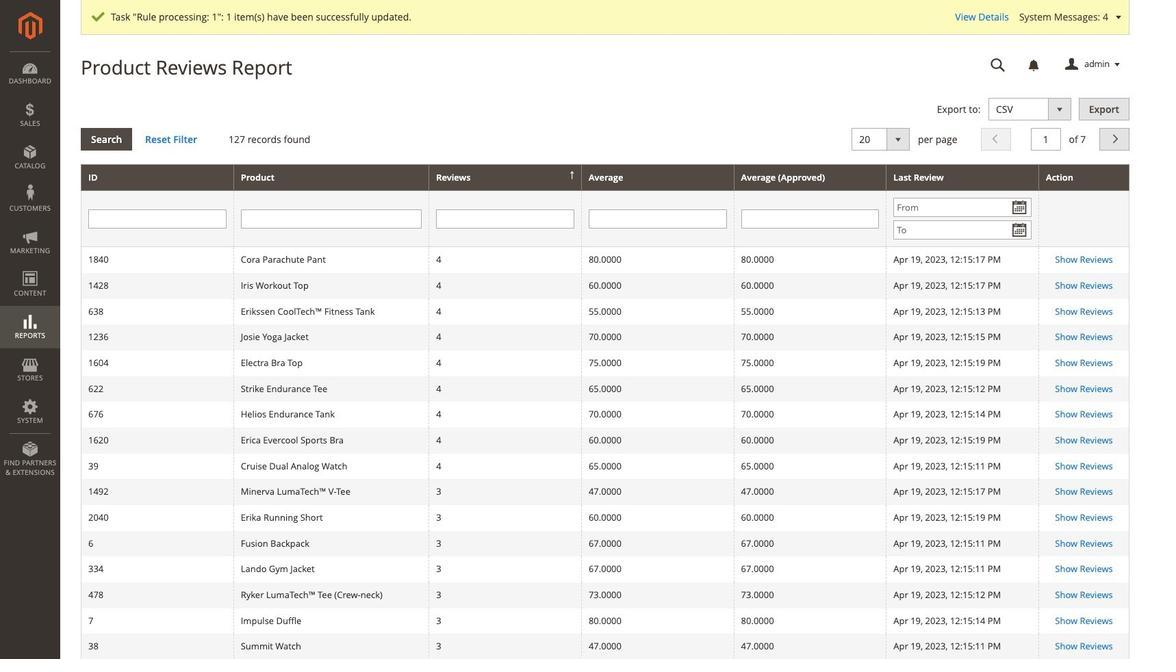 Task type: describe. For each thing, give the bounding box(es) containing it.
From text field
[[894, 198, 1032, 217]]



Task type: locate. For each thing, give the bounding box(es) containing it.
menu bar
[[0, 51, 60, 484]]

To text field
[[894, 221, 1032, 240]]

magento admin panel image
[[18, 12, 42, 40]]

None text field
[[437, 210, 575, 229], [589, 210, 727, 229], [742, 210, 880, 229], [437, 210, 575, 229], [589, 210, 727, 229], [742, 210, 880, 229]]

None text field
[[982, 53, 1016, 77], [1032, 128, 1062, 150], [88, 210, 227, 229], [241, 210, 422, 229], [982, 53, 1016, 77], [1032, 128, 1062, 150], [88, 210, 227, 229], [241, 210, 422, 229]]



